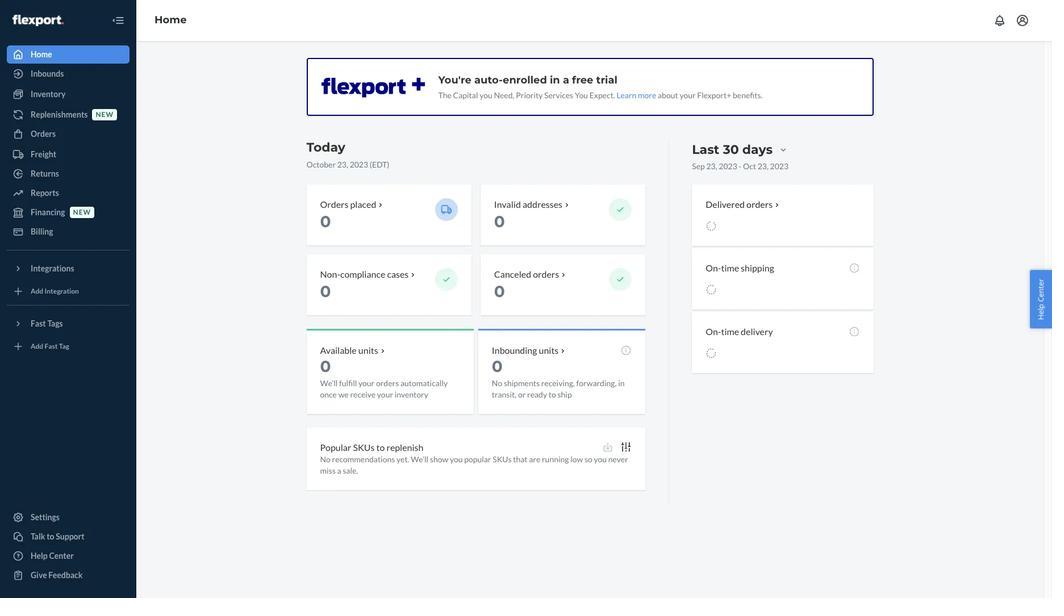 Task type: vqa. For each thing, say whether or not it's contained in the screenshot.
Extensive
no



Task type: describe. For each thing, give the bounding box(es) containing it.
freight
[[31, 149, 56, 159]]

today october 23, 2023 ( edt )
[[307, 140, 389, 169]]

help center inside button
[[1036, 278, 1046, 320]]

returns link
[[7, 165, 130, 183]]

integrations button
[[7, 260, 130, 278]]

(
[[370, 160, 372, 169]]

0 vertical spatial home link
[[155, 14, 187, 26]]

once
[[320, 389, 337, 399]]

settings
[[31, 512, 60, 522]]

running
[[542, 455, 569, 464]]

tag
[[59, 342, 69, 351]]

1 vertical spatial home
[[31, 49, 52, 59]]

on- for on-time shipping
[[706, 262, 721, 273]]

0 inside 0 no shipments receiving, forwarding, in transit, or ready to ship
[[492, 357, 503, 376]]

receiving,
[[541, 378, 575, 388]]

or
[[518, 389, 526, 399]]

skus inside no recommendations yet. we'll show you popular skus that are running low so you never miss a sale.
[[493, 455, 512, 464]]

last 30 days
[[692, 142, 773, 158]]

freight link
[[7, 145, 130, 164]]

priority
[[516, 90, 543, 100]]

the
[[438, 90, 452, 100]]

billing link
[[7, 223, 130, 241]]

yet.
[[397, 455, 409, 464]]

a inside no recommendations yet. we'll show you popular skus that are running low so you never miss a sale.
[[337, 466, 341, 476]]

1 horizontal spatial your
[[377, 389, 393, 399]]

0 for orders
[[320, 212, 331, 231]]

new for financing
[[73, 208, 91, 217]]

non-
[[320, 269, 340, 279]]

popular
[[464, 455, 491, 464]]

integration
[[45, 287, 79, 296]]

on-time delivery
[[706, 326, 773, 337]]

orders link
[[7, 125, 130, 143]]

to inside 0 no shipments receiving, forwarding, in transit, or ready to ship
[[549, 389, 556, 399]]

help center link
[[7, 547, 130, 565]]

open notifications image
[[993, 14, 1007, 27]]

fast tags button
[[7, 315, 130, 333]]

0 for canceled
[[494, 282, 505, 301]]

time for shipping
[[721, 262, 739, 273]]

orders placed
[[320, 199, 376, 210]]

available
[[320, 345, 357, 355]]

talk to support button
[[7, 528, 130, 546]]

in inside you're auto-enrolled in a free trial the capital you need, priority services you expect. learn more about your flexport+ benefits.
[[550, 74, 560, 86]]

more
[[638, 90, 656, 100]]

0 horizontal spatial center
[[49, 551, 74, 561]]

so
[[585, 455, 593, 464]]

shipments
[[504, 378, 540, 388]]

delivered
[[706, 199, 745, 210]]

days
[[742, 142, 773, 158]]

integrations
[[31, 264, 74, 273]]

2 horizontal spatial 23,
[[758, 161, 769, 171]]

0 we'll fulfill your orders automatically once we receive your inventory
[[320, 357, 448, 399]]

last
[[692, 142, 720, 158]]

invalid addresses
[[494, 199, 562, 210]]

no inside 0 no shipments receiving, forwarding, in transit, or ready to ship
[[492, 378, 502, 388]]

to inside talk to support button
[[47, 532, 54, 541]]

cases
[[387, 269, 409, 279]]

0 vertical spatial home
[[155, 14, 187, 26]]

inbounding units
[[492, 345, 559, 355]]

2 horizontal spatial you
[[594, 455, 607, 464]]

add integration link
[[7, 282, 130, 301]]

replenishments
[[31, 110, 88, 119]]

fast inside 'dropdown button'
[[31, 319, 46, 328]]

help center button
[[1030, 270, 1052, 328]]

give
[[31, 570, 47, 580]]

services
[[544, 90, 573, 100]]

addresses
[[523, 199, 562, 210]]

benefits.
[[733, 90, 763, 100]]

canceled
[[494, 269, 531, 279]]

feedback
[[48, 570, 83, 580]]

your inside you're auto-enrolled in a free trial the capital you need, priority services you expect. learn more about your flexport+ benefits.
[[680, 90, 696, 100]]

0 no shipments receiving, forwarding, in transit, or ready to ship
[[492, 357, 625, 399]]

auto-
[[474, 74, 503, 86]]

forwarding,
[[576, 378, 617, 388]]

never
[[608, 455, 628, 464]]

billing
[[31, 227, 53, 236]]

popular skus to replenish
[[320, 442, 424, 453]]

canceled orders
[[494, 269, 559, 279]]

inventory link
[[7, 85, 130, 103]]

orders for canceled orders
[[533, 269, 559, 279]]

expect.
[[590, 90, 615, 100]]

center inside button
[[1036, 278, 1046, 302]]

you're auto-enrolled in a free trial the capital you need, priority services you expect. learn more about your flexport+ benefits.
[[438, 74, 763, 100]]

)
[[387, 160, 389, 169]]

enrolled
[[503, 74, 547, 86]]

give feedback
[[31, 570, 83, 580]]

on-time shipping
[[706, 262, 774, 273]]

automatically
[[400, 378, 448, 388]]

learn
[[617, 90, 637, 100]]

talk
[[31, 532, 45, 541]]

ready
[[527, 389, 547, 399]]

financing
[[31, 207, 65, 217]]

1 vertical spatial fast
[[45, 342, 58, 351]]

23, inside today october 23, 2023 ( edt )
[[337, 160, 348, 169]]

new for replenishments
[[96, 110, 114, 119]]

2023 inside today october 23, 2023 ( edt )
[[350, 160, 368, 169]]

oct
[[743, 161, 756, 171]]

help inside help center button
[[1036, 304, 1046, 320]]

open account menu image
[[1016, 14, 1030, 27]]

sale.
[[343, 466, 358, 476]]

placed
[[350, 199, 376, 210]]

inventory
[[395, 389, 428, 399]]

1 horizontal spatial to
[[376, 442, 385, 453]]

delivery
[[741, 326, 773, 337]]

inbounds
[[31, 69, 64, 78]]

you
[[575, 90, 588, 100]]



Task type: locate. For each thing, give the bounding box(es) containing it.
no up miss
[[320, 455, 331, 464]]

available units
[[320, 345, 378, 355]]

0 down non-
[[320, 282, 331, 301]]

0 inside 0 we'll fulfill your orders automatically once we receive your inventory
[[320, 357, 331, 376]]

1 vertical spatial in
[[618, 378, 625, 388]]

0 for non-
[[320, 282, 331, 301]]

1 horizontal spatial a
[[563, 74, 569, 86]]

inventory
[[31, 89, 66, 99]]

you inside you're auto-enrolled in a free trial the capital you need, priority services you expect. learn more about your flexport+ benefits.
[[480, 90, 492, 100]]

0 for invalid
[[494, 212, 505, 231]]

need,
[[494, 90, 514, 100]]

non-compliance cases
[[320, 269, 409, 279]]

1 horizontal spatial help
[[1036, 304, 1046, 320]]

0 horizontal spatial 23,
[[337, 160, 348, 169]]

0 vertical spatial new
[[96, 110, 114, 119]]

1 horizontal spatial skus
[[493, 455, 512, 464]]

to right talk in the left bottom of the page
[[47, 532, 54, 541]]

0 horizontal spatial orders
[[376, 378, 399, 388]]

inbounding
[[492, 345, 537, 355]]

delivered orders button
[[706, 198, 782, 211]]

1 vertical spatial skus
[[493, 455, 512, 464]]

capital
[[453, 90, 478, 100]]

on- for on-time delivery
[[706, 326, 721, 337]]

30
[[723, 142, 739, 158]]

talk to support
[[31, 532, 84, 541]]

1 vertical spatial your
[[359, 378, 375, 388]]

1 vertical spatial on-
[[706, 326, 721, 337]]

0 vertical spatial fast
[[31, 319, 46, 328]]

a left 'sale.'
[[337, 466, 341, 476]]

1 vertical spatial to
[[376, 442, 385, 453]]

to left ship
[[549, 389, 556, 399]]

orders right "canceled"
[[533, 269, 559, 279]]

orders left placed
[[320, 199, 349, 210]]

orders inside delivered orders "button"
[[747, 199, 773, 210]]

no inside no recommendations yet. we'll show you popular skus that are running low so you never miss a sale.
[[320, 455, 331, 464]]

settings link
[[7, 509, 130, 527]]

0 vertical spatial your
[[680, 90, 696, 100]]

2 horizontal spatial orders
[[747, 199, 773, 210]]

tags
[[47, 319, 63, 328]]

new up orders 'link'
[[96, 110, 114, 119]]

your up receive
[[359, 378, 375, 388]]

0 horizontal spatial help center
[[31, 551, 74, 561]]

time left 'delivery'
[[721, 326, 739, 337]]

invalid
[[494, 199, 521, 210]]

0 horizontal spatial units
[[358, 345, 378, 355]]

0 vertical spatial we'll
[[320, 378, 338, 388]]

1 horizontal spatial we'll
[[411, 455, 428, 464]]

23, right 'oct'
[[758, 161, 769, 171]]

skus up recommendations
[[353, 442, 375, 453]]

2 horizontal spatial to
[[549, 389, 556, 399]]

0 vertical spatial orders
[[31, 129, 56, 139]]

0 horizontal spatial orders
[[31, 129, 56, 139]]

sep 23, 2023 - oct 23, 2023
[[692, 161, 789, 171]]

ship
[[558, 389, 572, 399]]

0 horizontal spatial skus
[[353, 442, 375, 453]]

0 vertical spatial help
[[1036, 304, 1046, 320]]

your right receive
[[377, 389, 393, 399]]

home right close navigation image
[[155, 14, 187, 26]]

1 on- from the top
[[706, 262, 721, 273]]

add for add fast tag
[[31, 342, 43, 351]]

units right available
[[358, 345, 378, 355]]

1 vertical spatial help center
[[31, 551, 74, 561]]

you
[[480, 90, 492, 100], [450, 455, 463, 464], [594, 455, 607, 464]]

1 vertical spatial orders
[[320, 199, 349, 210]]

1 horizontal spatial units
[[539, 345, 559, 355]]

your right about
[[680, 90, 696, 100]]

to up recommendations
[[376, 442, 385, 453]]

0 horizontal spatial no
[[320, 455, 331, 464]]

fast
[[31, 319, 46, 328], [45, 342, 58, 351]]

october
[[307, 160, 336, 169]]

1 horizontal spatial orders
[[533, 269, 559, 279]]

you're
[[438, 74, 471, 86]]

2 horizontal spatial 2023
[[770, 161, 789, 171]]

today
[[307, 140, 345, 155]]

home link up inbounds link
[[7, 45, 130, 64]]

to
[[549, 389, 556, 399], [376, 442, 385, 453], [47, 532, 54, 541]]

1 vertical spatial we'll
[[411, 455, 428, 464]]

that
[[513, 455, 528, 464]]

a
[[563, 74, 569, 86], [337, 466, 341, 476]]

0 horizontal spatial new
[[73, 208, 91, 217]]

fulfill
[[339, 378, 357, 388]]

home link right close navigation image
[[155, 14, 187, 26]]

no up transit,
[[492, 378, 502, 388]]

fast left tag
[[45, 342, 58, 351]]

fast left tags on the left of page
[[31, 319, 46, 328]]

1 vertical spatial new
[[73, 208, 91, 217]]

units for available units
[[358, 345, 378, 355]]

returns
[[31, 169, 59, 178]]

in
[[550, 74, 560, 86], [618, 378, 625, 388]]

1 horizontal spatial 2023
[[719, 161, 737, 171]]

on- left 'delivery'
[[706, 326, 721, 337]]

0 horizontal spatial a
[[337, 466, 341, 476]]

time for delivery
[[721, 326, 739, 337]]

orders for orders placed
[[320, 199, 349, 210]]

2 time from the top
[[721, 326, 739, 337]]

home up inbounds
[[31, 49, 52, 59]]

1 horizontal spatial home
[[155, 14, 187, 26]]

recommendations
[[332, 455, 395, 464]]

we'll up once
[[320, 378, 338, 388]]

0 vertical spatial a
[[563, 74, 569, 86]]

2023 left the -
[[719, 161, 737, 171]]

help
[[1036, 304, 1046, 320], [31, 551, 48, 561]]

give feedback button
[[7, 566, 130, 585]]

0 down orders placed
[[320, 212, 331, 231]]

1 units from the left
[[358, 345, 378, 355]]

edt
[[372, 160, 387, 169]]

1 vertical spatial center
[[49, 551, 74, 561]]

1 vertical spatial orders
[[533, 269, 559, 279]]

0 down "canceled"
[[494, 282, 505, 301]]

1 vertical spatial home link
[[7, 45, 130, 64]]

2 vertical spatial orders
[[376, 378, 399, 388]]

orders for delivered orders
[[747, 199, 773, 210]]

flexport logo image
[[12, 15, 64, 26]]

help inside help center link
[[31, 551, 48, 561]]

on- left shipping
[[706, 262, 721, 273]]

-
[[739, 161, 742, 171]]

we'll inside 0 we'll fulfill your orders automatically once we receive your inventory
[[320, 378, 338, 388]]

orders for orders
[[31, 129, 56, 139]]

new down reports link
[[73, 208, 91, 217]]

compliance
[[340, 269, 385, 279]]

23, right october
[[337, 160, 348, 169]]

no
[[492, 378, 502, 388], [320, 455, 331, 464]]

on-
[[706, 262, 721, 273], [706, 326, 721, 337]]

receive
[[350, 389, 376, 399]]

0
[[320, 212, 331, 231], [494, 212, 505, 231], [320, 282, 331, 301], [494, 282, 505, 301], [320, 357, 331, 376], [492, 357, 503, 376]]

1 add from the top
[[31, 287, 43, 296]]

add integration
[[31, 287, 79, 296]]

add down fast tags
[[31, 342, 43, 351]]

we'll inside no recommendations yet. we'll show you popular skus that are running low so you never miss a sale.
[[411, 455, 428, 464]]

add left integration
[[31, 287, 43, 296]]

orders inside 0 we'll fulfill your orders automatically once we receive your inventory
[[376, 378, 399, 388]]

23,
[[337, 160, 348, 169], [706, 161, 717, 171], [758, 161, 769, 171]]

we'll right yet.
[[411, 455, 428, 464]]

1 horizontal spatial 23,
[[706, 161, 717, 171]]

23, right sep
[[706, 161, 717, 171]]

0 horizontal spatial home
[[31, 49, 52, 59]]

2 units from the left
[[539, 345, 559, 355]]

skus left that
[[493, 455, 512, 464]]

2 vertical spatial to
[[47, 532, 54, 541]]

0 vertical spatial add
[[31, 287, 43, 296]]

we
[[338, 389, 349, 399]]

orders
[[31, 129, 56, 139], [320, 199, 349, 210]]

2023 left (
[[350, 160, 368, 169]]

time
[[721, 262, 739, 273], [721, 326, 739, 337]]

1 horizontal spatial help center
[[1036, 278, 1046, 320]]

0 horizontal spatial help
[[31, 551, 48, 561]]

1 horizontal spatial home link
[[155, 14, 187, 26]]

in up services
[[550, 74, 560, 86]]

units up 0 no shipments receiving, forwarding, in transit, or ready to ship
[[539, 345, 559, 355]]

1 horizontal spatial orders
[[320, 199, 349, 210]]

home
[[155, 14, 187, 26], [31, 49, 52, 59]]

learn more link
[[617, 90, 656, 100]]

1 vertical spatial a
[[337, 466, 341, 476]]

center
[[1036, 278, 1046, 302], [49, 551, 74, 561]]

a inside you're auto-enrolled in a free trial the capital you need, priority services you expect. learn more about your flexport+ benefits.
[[563, 74, 569, 86]]

add fast tag
[[31, 342, 69, 351]]

2023 down days
[[770, 161, 789, 171]]

0 down available
[[320, 357, 331, 376]]

1 horizontal spatial new
[[96, 110, 114, 119]]

units for inbounding units
[[539, 345, 559, 355]]

0 vertical spatial in
[[550, 74, 560, 86]]

1 time from the top
[[721, 262, 739, 273]]

sep
[[692, 161, 705, 171]]

1 horizontal spatial center
[[1036, 278, 1046, 302]]

0 horizontal spatial 2023
[[350, 160, 368, 169]]

1 horizontal spatial no
[[492, 378, 502, 388]]

0 horizontal spatial your
[[359, 378, 375, 388]]

support
[[56, 532, 84, 541]]

reports link
[[7, 184, 130, 202]]

new
[[96, 110, 114, 119], [73, 208, 91, 217]]

show
[[430, 455, 448, 464]]

0 vertical spatial no
[[492, 378, 502, 388]]

1 vertical spatial add
[[31, 342, 43, 351]]

0 vertical spatial orders
[[747, 199, 773, 210]]

add fast tag link
[[7, 337, 130, 356]]

0 vertical spatial center
[[1036, 278, 1046, 302]]

add
[[31, 287, 43, 296], [31, 342, 43, 351]]

add for add integration
[[31, 287, 43, 296]]

you right so
[[594, 455, 607, 464]]

you right show
[[450, 455, 463, 464]]

in inside 0 no shipments receiving, forwarding, in transit, or ready to ship
[[618, 378, 625, 388]]

0 vertical spatial skus
[[353, 442, 375, 453]]

1 vertical spatial help
[[31, 551, 48, 561]]

2023
[[350, 160, 368, 169], [719, 161, 737, 171], [770, 161, 789, 171]]

you down the auto-
[[480, 90, 492, 100]]

1 horizontal spatial in
[[618, 378, 625, 388]]

0 vertical spatial to
[[549, 389, 556, 399]]

in right the forwarding,
[[618, 378, 625, 388]]

your
[[680, 90, 696, 100], [359, 378, 375, 388], [377, 389, 393, 399]]

2 horizontal spatial your
[[680, 90, 696, 100]]

orders up "inventory"
[[376, 378, 399, 388]]

2 on- from the top
[[706, 326, 721, 337]]

0 horizontal spatial home link
[[7, 45, 130, 64]]

a left free
[[563, 74, 569, 86]]

0 down invalid
[[494, 212, 505, 231]]

orders up 'freight'
[[31, 129, 56, 139]]

0 horizontal spatial we'll
[[320, 378, 338, 388]]

1 vertical spatial no
[[320, 455, 331, 464]]

0 vertical spatial time
[[721, 262, 739, 273]]

shipping
[[741, 262, 774, 273]]

2 vertical spatial your
[[377, 389, 393, 399]]

about
[[658, 90, 678, 100]]

orders inside 'link'
[[31, 129, 56, 139]]

orders right delivered on the top right of the page
[[747, 199, 773, 210]]

0 down inbounding
[[492, 357, 503, 376]]

delivered orders
[[706, 199, 773, 210]]

inbounds link
[[7, 65, 130, 83]]

1 horizontal spatial you
[[480, 90, 492, 100]]

popular
[[320, 442, 351, 453]]

time left shipping
[[721, 262, 739, 273]]

are
[[529, 455, 540, 464]]

trial
[[596, 74, 618, 86]]

0 horizontal spatial to
[[47, 532, 54, 541]]

2 add from the top
[[31, 342, 43, 351]]

skus
[[353, 442, 375, 453], [493, 455, 512, 464]]

1 vertical spatial time
[[721, 326, 739, 337]]

0 vertical spatial help center
[[1036, 278, 1046, 320]]

close navigation image
[[111, 14, 125, 27]]

0 horizontal spatial you
[[450, 455, 463, 464]]

transit,
[[492, 389, 517, 399]]

0 vertical spatial on-
[[706, 262, 721, 273]]

reports
[[31, 188, 59, 198]]

0 horizontal spatial in
[[550, 74, 560, 86]]



